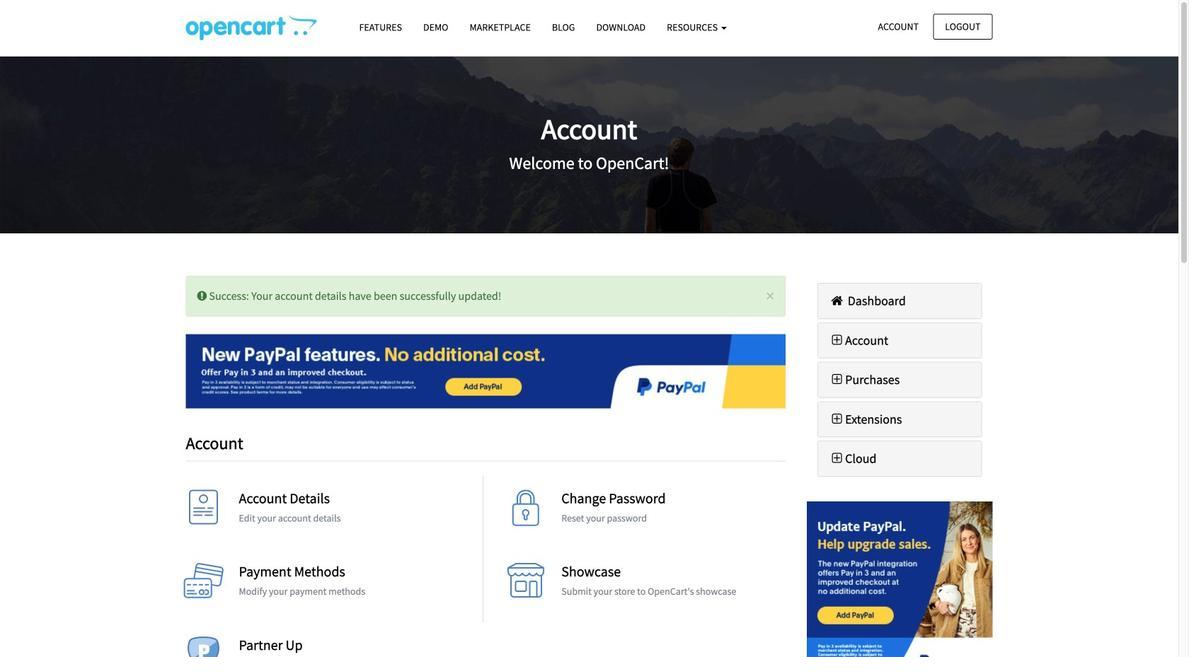 Task type: vqa. For each thing, say whether or not it's contained in the screenshot.
leftmost paypal image
yes



Task type: locate. For each thing, give the bounding box(es) containing it.
plus square o image
[[829, 334, 845, 347], [829, 413, 845, 426], [829, 452, 845, 465]]

exclamation circle image
[[197, 291, 207, 302]]

0 horizontal spatial paypal image
[[186, 335, 786, 409]]

payment methods image
[[182, 564, 225, 606]]

1 vertical spatial plus square o image
[[829, 413, 845, 426]]

2 vertical spatial plus square o image
[[829, 452, 845, 465]]

paypal image
[[186, 335, 786, 409], [807, 502, 993, 658]]

0 vertical spatial plus square o image
[[829, 334, 845, 347]]

1 horizontal spatial paypal image
[[807, 502, 993, 658]]

home image
[[829, 294, 845, 307]]

opencart - your account image
[[186, 15, 317, 40]]



Task type: describe. For each thing, give the bounding box(es) containing it.
1 vertical spatial paypal image
[[807, 502, 993, 658]]

apply to become a partner image
[[182, 637, 225, 658]]

2 plus square o image from the top
[[829, 413, 845, 426]]

showcase image
[[505, 564, 547, 606]]

1 plus square o image from the top
[[829, 334, 845, 347]]

plus square o image
[[829, 373, 845, 386]]

0 vertical spatial paypal image
[[186, 335, 786, 409]]

account image
[[182, 490, 225, 533]]

3 plus square o image from the top
[[829, 452, 845, 465]]

change password image
[[505, 490, 547, 533]]



